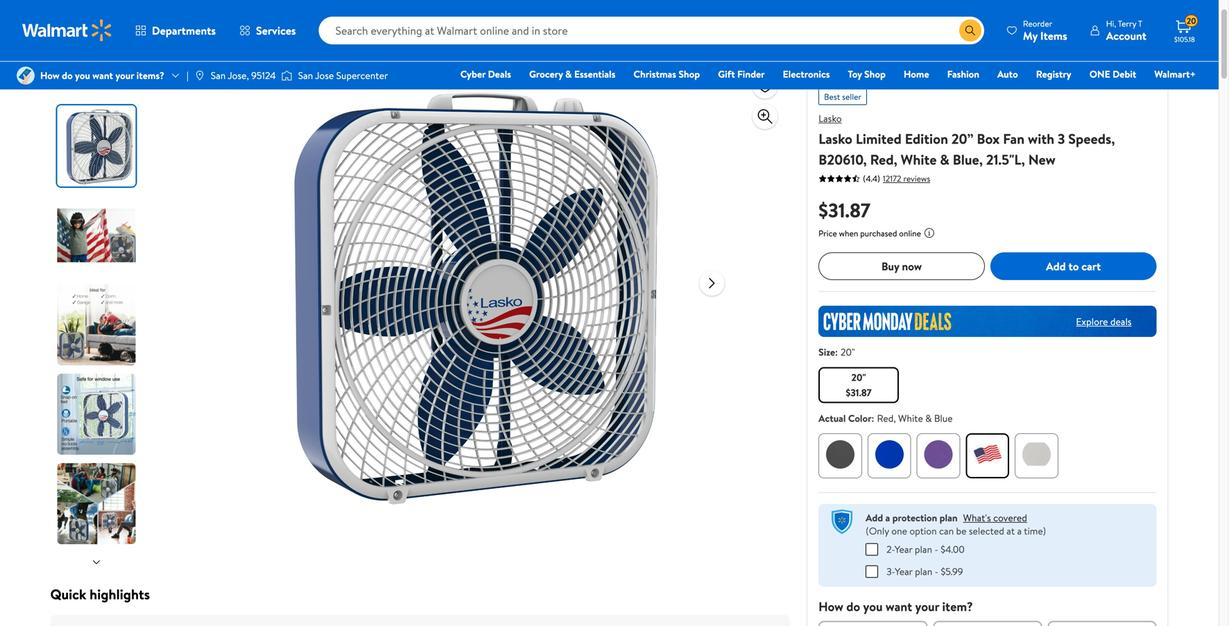 Task type: vqa. For each thing, say whether or not it's contained in the screenshot.
8-
no



Task type: describe. For each thing, give the bounding box(es) containing it.
1 fans from the left
[[342, 40, 360, 53]]

jose
[[315, 69, 334, 82]]

& inside lasko lasko limited edition 20" box fan with 3 speeds, b20610, red, white & blue, 21.5"l, new
[[940, 150, 950, 169]]

1 vertical spatial white
[[899, 412, 923, 425]]

to
[[1069, 259, 1079, 274]]

toy
[[848, 67, 862, 81]]

fan
[[1004, 129, 1025, 148]]

wpp logo image
[[830, 510, 855, 535]]

add for add to cart
[[1046, 259, 1066, 274]]

one debit link
[[1084, 67, 1143, 82]]

2-
[[887, 543, 895, 557]]

gift
[[718, 67, 735, 81]]

quick highlights
[[50, 585, 150, 604]]

plan inside add a protection plan what's covered (only one option can be selected at a time)
[[940, 511, 958, 525]]

next media item image
[[704, 275, 721, 292]]

buy now
[[882, 259, 922, 274]]

selected
[[969, 525, 1005, 538]]

Walmart Site-Wide search field
[[319, 17, 985, 44]]

lasko limited edition 20" box fan with 3 speeds, b20610, red, white & blue, 21.5"l, new - image 3 of 10 image
[[57, 285, 138, 366]]

price
[[819, 228, 837, 239]]

covered
[[994, 511, 1028, 525]]

cooling link
[[294, 40, 327, 53]]

registry
[[1037, 67, 1072, 81]]

lasko limited edition 20" box fan with 3 speeds, b20610, red, white & blue, 21.5"l, new - image 2 of 10 image
[[57, 195, 138, 276]]

2 / from the left
[[366, 40, 370, 53]]

cooling / fans / box fans
[[294, 40, 412, 53]]

with
[[1028, 129, 1055, 148]]

next image image
[[91, 557, 102, 568]]

3-
[[887, 565, 895, 579]]

want for items?
[[92, 69, 113, 82]]

best seller
[[824, 91, 862, 103]]

option
[[910, 525, 937, 538]]

items
[[1041, 28, 1068, 43]]

departments
[[152, 23, 216, 38]]

actual
[[819, 412, 846, 425]]

terry
[[1118, 18, 1137, 29]]

reorder
[[1023, 18, 1053, 29]]

shop for toy shop
[[865, 67, 886, 81]]

year for 3-
[[895, 565, 913, 579]]

protection
[[893, 511, 938, 525]]

white inside lasko lasko limited edition 20" box fan with 3 speeds, b20610, red, white & blue, 21.5"l, new
[[901, 150, 937, 169]]

3
[[1058, 129, 1065, 148]]

you for how do you want your items?
[[75, 69, 90, 82]]

purchased
[[861, 228, 898, 239]]

now
[[902, 259, 922, 274]]

home improvement
[[50, 40, 135, 53]]

add to cart button
[[991, 253, 1157, 280]]

how do you want your items?
[[40, 69, 164, 82]]

time)
[[1024, 525, 1047, 538]]

red, inside lasko lasko limited edition 20" box fan with 3 speeds, b20610, red, white & blue, 21.5"l, new
[[871, 150, 898, 169]]

size
[[819, 346, 835, 359]]

price when purchased online
[[819, 228, 921, 239]]

account
[[1107, 28, 1147, 43]]

 image for how
[[17, 67, 35, 85]]

toy shop link
[[842, 67, 892, 82]]

services
[[256, 23, 296, 38]]

0 horizontal spatial a
[[886, 511, 890, 525]]

hi, terry t account
[[1107, 18, 1147, 43]]

blue
[[935, 412, 953, 425]]

highlights
[[90, 585, 150, 604]]

essentials
[[574, 67, 616, 81]]

3-year plan - $5.99
[[887, 565, 964, 579]]

electronics link
[[777, 67, 837, 82]]

1 vertical spatial red,
[[877, 412, 896, 425]]

 image for san
[[282, 69, 293, 83]]

supercenter
[[336, 69, 388, 82]]

0 vertical spatial $31.87
[[819, 197, 871, 224]]

cyber
[[461, 67, 486, 81]]

best
[[824, 91, 841, 103]]

debit
[[1113, 67, 1137, 81]]

online
[[900, 228, 921, 239]]

do for how do you want your item?
[[847, 599, 861, 616]]

0 vertical spatial &
[[566, 67, 572, 81]]

christmas shop
[[634, 67, 700, 81]]

(4.4)
[[863, 173, 881, 185]]

cart
[[1082, 259, 1101, 274]]

1 horizontal spatial a
[[1018, 525, 1022, 538]]

reorder my items
[[1023, 18, 1068, 43]]

when
[[839, 228, 859, 239]]

95124
[[251, 69, 276, 82]]

shop for christmas shop
[[679, 67, 700, 81]]

|
[[187, 69, 189, 82]]

at
[[1007, 525, 1015, 538]]

add a protection plan what's covered (only one option can be selected at a time)
[[866, 511, 1047, 538]]

improvement
[[78, 40, 135, 53]]

1 horizontal spatial :
[[872, 412, 875, 425]]

walmart image
[[22, 19, 112, 42]]

be
[[957, 525, 967, 538]]

size : 20" 20" $31.87
[[819, 346, 872, 400]]

12172 reviews link
[[881, 173, 931, 185]]

b20610,
[[819, 150, 867, 169]]

fans link
[[342, 40, 360, 53]]

home link
[[898, 67, 936, 82]]

lasko limited edition 20" box fan with 3 speeds, b20610, red, white & blue, 21.5"l, new - image 1 of 10 image
[[57, 105, 138, 187]]

lasko limited edition 20" box fan with 3 speeds, b20610, red, white & blue, 21.5"l, new - image 5 of 10 image
[[57, 464, 138, 545]]

zoom image modal image
[[757, 108, 774, 125]]

toy shop
[[848, 67, 886, 81]]

what's covered button
[[964, 511, 1028, 525]]

cyber deals link
[[454, 67, 518, 82]]

$31.87 inside size : 20" 20" $31.87
[[846, 386, 872, 400]]

walmart+
[[1155, 67, 1196, 81]]

: inside size : 20" 20" $31.87
[[835, 346, 838, 359]]

(4.4) 12172 reviews
[[863, 173, 931, 185]]

cooling
[[294, 40, 327, 53]]

1 vertical spatial 20"
[[852, 371, 866, 384]]

legal information image
[[924, 228, 935, 239]]

san jose supercenter
[[298, 69, 388, 82]]

san for san jose supercenter
[[298, 69, 313, 82]]

1 lasko from the top
[[819, 112, 842, 125]]



Task type: locate. For each thing, give the bounding box(es) containing it.
item?
[[943, 599, 973, 616]]

year for 2-
[[895, 543, 913, 557]]

0 horizontal spatial :
[[835, 346, 838, 359]]

2 vertical spatial plan
[[915, 565, 933, 579]]

jose,
[[228, 69, 249, 82]]

san left jose, on the left top
[[211, 69, 226, 82]]

you
[[75, 69, 90, 82], [864, 599, 883, 616]]

reviews
[[904, 173, 931, 185]]

san
[[211, 69, 226, 82], [298, 69, 313, 82]]

shop
[[679, 67, 700, 81], [865, 67, 886, 81]]

lasko link
[[819, 112, 842, 125]]

1 vertical spatial do
[[847, 599, 861, 616]]

0 vertical spatial how
[[40, 69, 60, 82]]

actual color : red, white & blue
[[819, 412, 953, 425]]

- for $4.00
[[935, 543, 939, 557]]

2 lasko from the top
[[819, 129, 853, 148]]

christmas shop link
[[628, 67, 707, 82]]

want
[[92, 69, 113, 82], [886, 599, 913, 616]]

1 horizontal spatial your
[[916, 599, 940, 616]]

- left $5.99 on the right
[[935, 565, 939, 579]]

a right at
[[1018, 525, 1022, 538]]

1 vertical spatial plan
[[915, 543, 933, 557]]

add for add a protection plan what's covered (only one option can be selected at a time)
[[866, 511, 883, 525]]

1 vertical spatial $31.87
[[846, 386, 872, 400]]

your for items?
[[115, 69, 134, 82]]

1 horizontal spatial how
[[819, 599, 844, 616]]

0 horizontal spatial add
[[866, 511, 883, 525]]

0 vertical spatial your
[[115, 69, 134, 82]]

1 horizontal spatial home
[[904, 67, 930, 81]]

$31.87
[[819, 197, 871, 224], [846, 386, 872, 400]]

-
[[935, 543, 939, 557], [935, 565, 939, 579]]

add inside add a protection plan what's covered (only one option can be selected at a time)
[[866, 511, 883, 525]]

grocery & essentials link
[[523, 67, 622, 82]]

your left item?
[[916, 599, 940, 616]]

0 horizontal spatial /
[[332, 40, 336, 53]]

your left the items?
[[115, 69, 134, 82]]

box right fans link
[[375, 40, 391, 53]]

2 - from the top
[[935, 565, 939, 579]]

color
[[849, 412, 872, 425]]

add inside button
[[1046, 259, 1066, 274]]

 image right 95124
[[282, 69, 293, 83]]

lasko
[[819, 112, 842, 125], [819, 129, 853, 148]]

0 vertical spatial lasko
[[819, 112, 842, 125]]

fans right fans link
[[393, 40, 412, 53]]

0 vertical spatial you
[[75, 69, 90, 82]]

$105.18
[[1175, 35, 1195, 44]]

20" up the color
[[852, 371, 866, 384]]

shop right christmas
[[679, 67, 700, 81]]

20
[[1187, 15, 1197, 27]]

0 horizontal spatial box
[[375, 40, 391, 53]]

deals
[[1111, 315, 1132, 328]]

: right actual on the right bottom of the page
[[872, 412, 875, 425]]

2 shop from the left
[[865, 67, 886, 81]]

 image
[[194, 70, 205, 81]]

shop inside toy shop link
[[865, 67, 886, 81]]

1 vertical spatial :
[[872, 412, 875, 425]]

/ right fans link
[[366, 40, 370, 53]]

0 horizontal spatial you
[[75, 69, 90, 82]]

1 vertical spatial how
[[819, 599, 844, 616]]

add to cart
[[1046, 259, 1101, 274]]

21.5"l,
[[987, 150, 1026, 169]]

want down improvement
[[92, 69, 113, 82]]

actual color list
[[816, 431, 1160, 482]]

want for item?
[[886, 599, 913, 616]]

my
[[1023, 28, 1038, 43]]

2-Year plan - $4.00 checkbox
[[866, 544, 879, 556]]

0 horizontal spatial want
[[92, 69, 113, 82]]

plan down option
[[915, 543, 933, 557]]

one
[[892, 525, 908, 538]]

0 horizontal spatial san
[[211, 69, 226, 82]]

:
[[835, 346, 838, 359], [872, 412, 875, 425]]

search icon image
[[965, 25, 976, 36]]

lasko limited edition 20" box fan with 3 speeds, b20610, red, white & blue, 21.5"l, new image
[[244, 71, 689, 515]]

1 shop from the left
[[679, 67, 700, 81]]

1 horizontal spatial add
[[1046, 259, 1066, 274]]

0 horizontal spatial fans
[[342, 40, 360, 53]]

box left fan
[[977, 129, 1000, 148]]

2 fans from the left
[[393, 40, 412, 53]]

1 vertical spatial you
[[864, 599, 883, 616]]

electronics
[[783, 67, 830, 81]]

1 vertical spatial your
[[916, 599, 940, 616]]

plan down 2-year plan - $4.00
[[915, 565, 933, 579]]

auto link
[[992, 67, 1025, 82]]

1 vertical spatial home
[[904, 67, 930, 81]]

explore
[[1077, 315, 1109, 328]]

1 horizontal spatial box
[[977, 129, 1000, 148]]

/ left fans link
[[332, 40, 336, 53]]

explore deals link
[[1071, 309, 1138, 334]]

box inside lasko lasko limited edition 20" box fan with 3 speeds, b20610, red, white & blue, 21.5"l, new
[[977, 129, 1000, 148]]

$5.99
[[941, 565, 964, 579]]

what's
[[964, 511, 991, 525]]

1 vertical spatial year
[[895, 565, 913, 579]]

1 san from the left
[[211, 69, 226, 82]]

grocery & essentials
[[529, 67, 616, 81]]

0 vertical spatial year
[[895, 543, 913, 557]]

how for how do you want your items?
[[40, 69, 60, 82]]

san jose, 95124
[[211, 69, 276, 82]]

0 horizontal spatial home
[[50, 40, 76, 53]]

0 vertical spatial red,
[[871, 150, 898, 169]]

do for how do you want your items?
[[62, 69, 73, 82]]

& left blue, at right
[[940, 150, 950, 169]]

12172
[[883, 173, 902, 185]]

cyber monday deals image
[[819, 306, 1157, 337]]

20" right size
[[841, 346, 855, 359]]

0 vertical spatial 20"
[[841, 346, 855, 359]]

edition
[[905, 129, 949, 148]]

Search search field
[[319, 17, 985, 44]]

shop inside christmas shop link
[[679, 67, 700, 81]]

(only
[[866, 525, 890, 538]]

explore deals
[[1077, 315, 1132, 328]]

red,
[[871, 150, 898, 169], [877, 412, 896, 425]]

walmart+ link
[[1149, 67, 1203, 82]]

how
[[40, 69, 60, 82], [819, 599, 844, 616]]

your
[[115, 69, 134, 82], [916, 599, 940, 616]]

1 horizontal spatial fans
[[393, 40, 412, 53]]

shop right toy
[[865, 67, 886, 81]]

one
[[1090, 67, 1111, 81]]

1 horizontal spatial  image
[[282, 69, 293, 83]]

size list
[[816, 365, 1160, 406]]

year down 2-year plan - $4.00
[[895, 565, 913, 579]]

1 horizontal spatial do
[[847, 599, 861, 616]]

1 vertical spatial &
[[940, 150, 950, 169]]

year down one
[[895, 543, 913, 557]]

cyber deals
[[461, 67, 511, 81]]

lasko down lasko link
[[819, 129, 853, 148]]

home left fashion link
[[904, 67, 930, 81]]

box fans link
[[375, 40, 412, 53]]

0 vertical spatial want
[[92, 69, 113, 82]]

0 vertical spatial white
[[901, 150, 937, 169]]

plan left what's
[[940, 511, 958, 525]]

you for how do you want your item?
[[864, 599, 883, 616]]

seller
[[843, 91, 862, 103]]

buy
[[882, 259, 900, 274]]

home left improvement
[[50, 40, 76, 53]]

0 horizontal spatial shop
[[679, 67, 700, 81]]

auto
[[998, 67, 1018, 81]]

home for home improvement
[[50, 40, 76, 53]]

2-year plan - $4.00
[[887, 543, 965, 557]]

1 horizontal spatial want
[[886, 599, 913, 616]]

want down the '3-'
[[886, 599, 913, 616]]

1 horizontal spatial /
[[366, 40, 370, 53]]

gift finder
[[718, 67, 765, 81]]

white up reviews
[[901, 150, 937, 169]]

add left one
[[866, 511, 883, 525]]

0 vertical spatial home
[[50, 40, 76, 53]]

1 horizontal spatial &
[[926, 412, 932, 425]]

limited
[[856, 129, 902, 148]]

white left blue
[[899, 412, 923, 425]]

san left jose
[[298, 69, 313, 82]]

speeds,
[[1069, 129, 1116, 148]]

$31.87 up the color
[[846, 386, 872, 400]]

white
[[901, 150, 937, 169], [899, 412, 923, 425]]

1 vertical spatial -
[[935, 565, 939, 579]]

1 vertical spatial want
[[886, 599, 913, 616]]

1 - from the top
[[935, 543, 939, 557]]

- left "$4.00"
[[935, 543, 939, 557]]

/
[[332, 40, 336, 53], [366, 40, 370, 53]]

lasko down best
[[819, 112, 842, 125]]

you down home improvement on the left top of page
[[75, 69, 90, 82]]

new
[[1029, 150, 1056, 169]]

0 vertical spatial plan
[[940, 511, 958, 525]]

- for $5.99
[[935, 565, 939, 579]]

blue,
[[953, 150, 983, 169]]

1 / from the left
[[332, 40, 336, 53]]

buy now button
[[819, 253, 985, 280]]

home
[[50, 40, 76, 53], [904, 67, 930, 81]]

a left one
[[886, 511, 890, 525]]

can
[[940, 525, 954, 538]]

& right grocery
[[566, 67, 572, 81]]

fashion link
[[941, 67, 986, 82]]

your for item?
[[916, 599, 940, 616]]

fashion
[[948, 67, 980, 81]]

add left the to
[[1046, 259, 1066, 274]]

2 san from the left
[[298, 69, 313, 82]]

1 vertical spatial lasko
[[819, 129, 853, 148]]

& left blue
[[926, 412, 932, 425]]

finder
[[738, 67, 765, 81]]

1 vertical spatial box
[[977, 129, 1000, 148]]

2 vertical spatial &
[[926, 412, 932, 425]]

lasko limited edition 20" box fan with 3 speeds, b20610, red, white & blue, 21.5"l, new - image 4 of 10 image
[[57, 374, 138, 455]]

2 horizontal spatial &
[[940, 150, 950, 169]]

: up actual on the right bottom of the page
[[835, 346, 838, 359]]

san for san jose, 95124
[[211, 69, 226, 82]]

add to favorites list, lasko limited edition 20" box fan with 3 speeds, b20610, red, white & blue, 21.5"l, new image
[[757, 77, 774, 95]]

how for how do you want your item?
[[819, 599, 844, 616]]

1 horizontal spatial shop
[[865, 67, 886, 81]]

0 vertical spatial box
[[375, 40, 391, 53]]

how do you want your item?
[[819, 599, 973, 616]]

 image
[[17, 67, 35, 85], [282, 69, 293, 83]]

0 vertical spatial -
[[935, 543, 939, 557]]

0 vertical spatial do
[[62, 69, 73, 82]]

0 horizontal spatial do
[[62, 69, 73, 82]]

fans up "san jose supercenter" at the top left of page
[[342, 40, 360, 53]]

0 horizontal spatial  image
[[17, 67, 35, 85]]

1 horizontal spatial san
[[298, 69, 313, 82]]

0 vertical spatial :
[[835, 346, 838, 359]]

red, right the color
[[877, 412, 896, 425]]

hi,
[[1107, 18, 1117, 29]]

red, up 12172
[[871, 150, 898, 169]]

home for home
[[904, 67, 930, 81]]

$31.87 up when on the right top
[[819, 197, 871, 224]]

plan for $4.00
[[915, 543, 933, 557]]

3-Year plan - $5.99 checkbox
[[866, 566, 879, 578]]

0 horizontal spatial &
[[566, 67, 572, 81]]

t
[[1139, 18, 1143, 29]]

christmas
[[634, 67, 677, 81]]

 image down walmart image
[[17, 67, 35, 85]]

0 horizontal spatial how
[[40, 69, 60, 82]]

plan for $5.99
[[915, 565, 933, 579]]

0 horizontal spatial your
[[115, 69, 134, 82]]

home improvement link
[[50, 40, 135, 53]]

departments button
[[124, 14, 228, 47]]

0 vertical spatial add
[[1046, 259, 1066, 274]]

1 vertical spatial add
[[866, 511, 883, 525]]

1 horizontal spatial you
[[864, 599, 883, 616]]

you down "3-year plan - $5.99" option
[[864, 599, 883, 616]]

lasko lasko limited edition 20" box fan with 3 speeds, b20610, red, white & blue, 21.5"l, new
[[819, 112, 1116, 169]]

add
[[1046, 259, 1066, 274], [866, 511, 883, 525]]

do
[[62, 69, 73, 82], [847, 599, 861, 616]]

items?
[[136, 69, 164, 82]]



